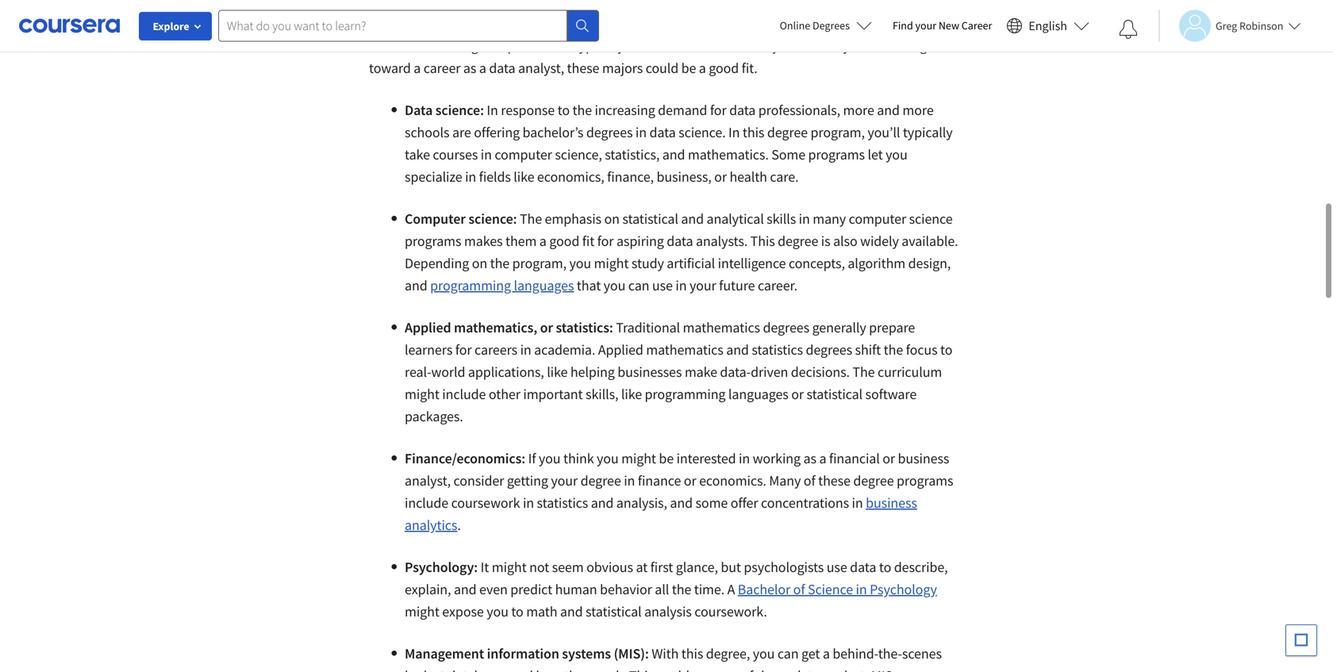 Task type: locate. For each thing, give the bounding box(es) containing it.
to up "bachelor's"
[[558, 101, 570, 119]]

software
[[866, 385, 917, 403]]

other
[[489, 385, 521, 403]]

programming down depending
[[430, 277, 511, 295]]

can for get
[[778, 645, 799, 663]]

1 horizontal spatial computer
[[849, 210, 907, 228]]

some down economics.
[[696, 494, 728, 512]]

0 horizontal spatial be
[[659, 450, 674, 468]]

1 vertical spatial this
[[682, 645, 704, 663]]

0 horizontal spatial analyst,
[[405, 472, 451, 490]]

this inside in response to the increasing demand for data professionals, more and more schools are offering bachelor's degrees in data science. in this degree program, you'll typically take courses in computer science, statistics, and mathematics. some programs let you specialize in fields like economics, finance, business, or health care.
[[743, 123, 765, 141]]

good down emphasis at the top left of the page
[[550, 232, 580, 250]]

1 vertical spatial languages
[[729, 385, 789, 403]]

0 horizontal spatial the
[[520, 210, 542, 228]]

this up intelligence
[[751, 232, 775, 250]]

1 horizontal spatial be
[[682, 59, 696, 77]]

you inside the emphasis on statistical and analytical skills in many computer science programs makes them a good fit for aspiring data analysts. this degree is also widely available. depending on the program, you might study artificial intelligence concepts, algorithm design, and
[[570, 254, 591, 272]]

0 horizontal spatial this
[[682, 645, 704, 663]]

careers
[[475, 341, 518, 359]]

typically inside here are some degree options that typically teach common data analysis skills. if you're looking toward a career as a data analyst, these majors could be a good fit.
[[575, 37, 624, 55]]

a
[[414, 59, 421, 77], [479, 59, 487, 77], [699, 59, 706, 77], [540, 232, 547, 250], [820, 450, 827, 468], [823, 645, 830, 663], [784, 667, 791, 672]]

show notifications image
[[1119, 20, 1138, 39]]

1 vertical spatial analysis
[[645, 603, 692, 621]]

aspiring
[[617, 232, 664, 250]]

include inside the traditional mathematics degrees generally prepare learners for careers in academia. applied mathematics and statistics degrees shift the focus to real-world applications, like helping businesses make data-driven decisions. the curriculum might include other important skills, like programming languages or statistical software packages.
[[442, 385, 486, 403]]

0 vertical spatial could
[[646, 59, 679, 77]]

data science:
[[405, 101, 484, 119]]

business inside if you think you might be interested in working as a financial or business analyst, consider getting your degree in finance or economics. many of these degree programs include coursework in statistics and analysis, and some offer concentrations in
[[898, 450, 950, 468]]

in response to the increasing demand for data professionals, more and more schools are offering bachelor's degrees in data science. in this degree program, you'll typically take courses in computer science, statistics, and mathematics. some programs let you specialize in fields like economics, finance, business, or health care.
[[405, 101, 953, 186]]

mathematics down the future
[[683, 319, 761, 337]]

analytics
[[405, 516, 458, 534]]

1 vertical spatial programming
[[645, 385, 726, 403]]

1 vertical spatial on
[[472, 254, 488, 272]]

in right skills
[[799, 210, 810, 228]]

is
[[822, 232, 831, 250]]

you down aspiring
[[604, 277, 626, 295]]

analysis
[[747, 37, 794, 55], [645, 603, 692, 621]]

applied up learners
[[405, 319, 451, 337]]

your right find
[[916, 18, 937, 33]]

this
[[743, 123, 765, 141], [682, 645, 704, 663]]

to inside bachelor of science in psychology might expose you to math and statistical analysis coursework.
[[512, 603, 524, 621]]

typically
[[575, 37, 624, 55], [903, 123, 953, 141]]

1 vertical spatial of
[[794, 581, 805, 599]]

data inside with this degree, you can get a behind-the-scenes look at databases and how they work. this could prove useful as a data analyst. mi
[[794, 667, 820, 672]]

1 vertical spatial be
[[659, 450, 674, 468]]

statistics inside the traditional mathematics degrees generally prepare learners for careers in academia. applied mathematics and statistics degrees shift the focus to real-world applications, like helping businesses make data-driven decisions. the curriculum might include other important skills, like programming languages or statistical software packages.
[[752, 341, 803, 359]]

a right them
[[540, 232, 547, 250]]

english button
[[1001, 0, 1096, 52]]

for inside the traditional mathematics degrees generally prepare learners for careers in academia. applied mathematics and statistics degrees shift the focus to real-world applications, like helping businesses make data-driven decisions. the curriculum might include other important skills, like programming languages or statistical software packages.
[[456, 341, 472, 359]]

care.
[[770, 168, 799, 186]]

the down prepare
[[884, 341, 904, 359]]

the inside it might not seem obvious at first glance, but psychologists use data to describe, explain, and even predict human behavior all the time. a
[[672, 581, 692, 599]]

in up economics.
[[739, 450, 750, 468]]

analytical
[[707, 210, 764, 228]]

1 vertical spatial like
[[547, 363, 568, 381]]

1 horizontal spatial languages
[[729, 385, 789, 403]]

statistical inside the emphasis on statistical and analytical skills in many computer science programs makes them a good fit for aspiring data analysts. this degree is also widely available. depending on the program, you might study artificial intelligence concepts, algorithm design, and
[[623, 210, 679, 228]]

prepare
[[869, 319, 916, 337]]

0 horizontal spatial statistics
[[537, 494, 588, 512]]

at down management
[[434, 667, 445, 672]]

driven
[[751, 363, 789, 381]]

0 vertical spatial programming
[[430, 277, 511, 295]]

can inside with this degree, you can get a behind-the-scenes look at databases and how they work. this could prove useful as a data analyst. mi
[[778, 645, 799, 663]]

might inside it might not seem obvious at first glance, but psychologists use data to describe, explain, and even predict human behavior all the time. a
[[492, 558, 527, 576]]

you down even
[[487, 603, 509, 621]]

0 horizontal spatial on
[[472, 254, 488, 272]]

might down real-
[[405, 385, 440, 403]]

data up bachelor of science in psychology link
[[850, 558, 877, 576]]

1 vertical spatial programs
[[405, 232, 462, 250]]

might inside the traditional mathematics degrees generally prepare learners for careers in academia. applied mathematics and statistics degrees shift the focus to real-world applications, like helping businesses make data-driven decisions. the curriculum might include other important skills, like programming languages or statistical software packages.
[[405, 385, 440, 403]]

could down "teach"
[[646, 59, 679, 77]]

degree inside here are some degree options that typically teach common data analysis skills. if you're looking toward a career as a data analyst, these majors could be a good fit.
[[457, 37, 497, 55]]

the up them
[[520, 210, 542, 228]]

data inside it might not seem obvious at first glance, but psychologists use data to describe, explain, and even predict human behavior all the time. a
[[850, 558, 877, 576]]

program,
[[811, 123, 865, 141], [513, 254, 567, 272]]

0 horizontal spatial like
[[514, 168, 535, 186]]

to up psychology
[[880, 558, 892, 576]]

the inside the traditional mathematics degrees generally prepare learners for careers in academia. applied mathematics and statistics degrees shift the focus to real-world applications, like helping businesses make data-driven decisions. the curriculum might include other important skills, like programming languages or statistical software packages.
[[853, 363, 875, 381]]

for up world
[[456, 341, 472, 359]]

in up "fields"
[[481, 146, 492, 164]]

can for use
[[629, 277, 650, 295]]

0 vertical spatial be
[[682, 59, 696, 77]]

science: up makes
[[469, 210, 517, 228]]

2 vertical spatial like
[[622, 385, 642, 403]]

1 horizontal spatial programs
[[809, 146, 865, 164]]

could down with
[[657, 667, 690, 672]]

to right focus
[[941, 341, 953, 359]]

more down looking
[[903, 101, 934, 119]]

time.
[[694, 581, 725, 599]]

statistical inside bachelor of science in psychology might expose you to math and statistical analysis coursework.
[[586, 603, 642, 621]]

bachelor's
[[523, 123, 584, 141]]

and down the information
[[511, 667, 533, 672]]

1 horizontal spatial on
[[605, 210, 620, 228]]

helping
[[571, 363, 615, 381]]

for
[[710, 101, 727, 119], [598, 232, 614, 250], [456, 341, 472, 359]]

1 horizontal spatial in
[[729, 123, 740, 141]]

1 vertical spatial good
[[550, 232, 580, 250]]

0 horizontal spatial good
[[550, 232, 580, 250]]

0 horizontal spatial as
[[464, 59, 477, 77]]

as inside here are some degree options that typically teach common data analysis skills. if you're looking toward a career as a data analyst, these majors could be a good fit.
[[464, 59, 477, 77]]

2 vertical spatial degrees
[[806, 341, 853, 359]]

on down makes
[[472, 254, 488, 272]]

for inside the emphasis on statistical and analytical skills in many computer science programs makes them a good fit for aspiring data analysts. this degree is also widely available. depending on the program, you might study artificial intelligence concepts, algorithm design, and
[[598, 232, 614, 250]]

0 vertical spatial like
[[514, 168, 535, 186]]

as inside with this degree, you can get a behind-the-scenes look at databases and how they work. this could prove useful as a data analyst. mi
[[768, 667, 781, 672]]

your down the artificial on the right top
[[690, 277, 717, 295]]

1 horizontal spatial can
[[778, 645, 799, 663]]

typically up majors
[[575, 37, 624, 55]]

help center image
[[1295, 631, 1309, 650]]

1 vertical spatial applied
[[598, 341, 644, 359]]

might
[[594, 254, 629, 272], [405, 385, 440, 403], [622, 450, 656, 468], [492, 558, 527, 576], [405, 603, 440, 621]]

1 horizontal spatial as
[[768, 667, 781, 672]]

programs inside the emphasis on statistical and analytical skills in many computer science programs makes them a good fit for aspiring data analysts. this degree is also widely available. depending on the program, you might study artificial intelligence concepts, algorithm design, and
[[405, 232, 462, 250]]

might inside bachelor of science in psychology might expose you to math and statistical analysis coursework.
[[405, 603, 440, 621]]

like right "fields"
[[514, 168, 535, 186]]

programming inside the traditional mathematics degrees generally prepare learners for careers in academia. applied mathematics and statistics degrees shift the focus to real-world applications, like helping businesses make data-driven decisions. the curriculum might include other important skills, like programming languages or statistical software packages.
[[645, 385, 726, 403]]

use up bachelor of science in psychology link
[[827, 558, 848, 576]]

1 horizontal spatial typically
[[903, 123, 953, 141]]

degree left is
[[778, 232, 819, 250]]

typically right you'll at top
[[903, 123, 953, 141]]

0 vertical spatial programs
[[809, 146, 865, 164]]

1 horizontal spatial some
[[696, 494, 728, 512]]

languages inside the traditional mathematics degrees generally prepare learners for careers in academia. applied mathematics and statistics degrees shift the focus to real-world applications, like helping businesses make data-driven decisions. the curriculum might include other important skills, like programming languages or statistical software packages.
[[729, 385, 789, 403]]

analysis down all on the bottom
[[645, 603, 692, 621]]

0 horizontal spatial in
[[487, 101, 498, 119]]

a left financial at the bottom
[[820, 450, 827, 468]]

2 vertical spatial your
[[551, 472, 578, 490]]

for inside in response to the increasing demand for data professionals, more and more schools are offering bachelor's degrees in data science. in this degree program, you'll typically take courses in computer science, statistics, and mathematics. some programs let you specialize in fields like economics, finance, business, or health care.
[[710, 101, 727, 119]]

program, down professionals,
[[811, 123, 865, 141]]

business right financial at the bottom
[[898, 450, 950, 468]]

statistical
[[623, 210, 679, 228], [807, 385, 863, 403], [586, 603, 642, 621]]

some inside here are some degree options that typically teach common data analysis skills. if you're looking toward a career as a data analyst, these majors could be a good fit.
[[422, 37, 454, 55]]

management information systems (mis):
[[405, 645, 649, 663]]

or down decisions.
[[792, 385, 804, 403]]

1 vertical spatial can
[[778, 645, 799, 663]]

some up "career"
[[422, 37, 454, 55]]

behind-
[[833, 645, 879, 663]]

1 vertical spatial for
[[598, 232, 614, 250]]

1 horizontal spatial analysis
[[747, 37, 794, 55]]

statistics inside if you think you might be interested in working as a financial or business analyst, consider getting your degree in finance or economics. many of these degree programs include coursework in statistics and analysis, and some offer concentrations in
[[537, 494, 588, 512]]

as right working
[[804, 450, 817, 468]]

interested
[[677, 450, 736, 468]]

are
[[400, 37, 419, 55], [453, 123, 471, 141]]

programming languages link
[[430, 277, 574, 295]]

be inside if you think you might be interested in working as a financial or business analyst, consider getting your degree in finance or economics. many of these degree programs include coursework in statistics and analysis, and some offer concentrations in
[[659, 450, 674, 468]]

include down world
[[442, 385, 486, 403]]

2 vertical spatial programs
[[897, 472, 954, 490]]

0 horizontal spatial these
[[567, 59, 600, 77]]

if inside here are some degree options that typically teach common data analysis skills. if you're looking toward a career as a data analyst, these majors could be a good fit.
[[833, 37, 841, 55]]

or
[[715, 168, 727, 186], [540, 319, 553, 337], [792, 385, 804, 403], [883, 450, 896, 468], [684, 472, 697, 490]]

predict
[[511, 581, 553, 599]]

a inside the emphasis on statistical and analytical skills in many computer science programs makes them a good fit for aspiring data analysts. this degree is also widely available. depending on the program, you might study artificial intelligence concepts, algorithm design, and
[[540, 232, 547, 250]]

analyst, down options
[[518, 59, 565, 77]]

data down the "demand"
[[650, 123, 676, 141]]

mathematics,
[[454, 319, 538, 337]]

or inside the traditional mathematics degrees generally prepare learners for careers in academia. applied mathematics and statistics degrees shift the focus to real-world applications, like helping businesses make data-driven decisions. the curriculum might include other important skills, like programming languages or statistical software packages.
[[792, 385, 804, 403]]

Search catalog text field
[[218, 10, 568, 42]]

are right here
[[400, 37, 419, 55]]

0 vertical spatial degrees
[[587, 123, 633, 141]]

greg robinson
[[1216, 19, 1284, 33]]

and down depending
[[405, 277, 428, 295]]

career.
[[758, 277, 798, 295]]

in
[[636, 123, 647, 141], [481, 146, 492, 164], [465, 168, 476, 186], [799, 210, 810, 228], [676, 277, 687, 295], [520, 341, 532, 359], [739, 450, 750, 468], [624, 472, 635, 490], [523, 494, 534, 512], [852, 494, 863, 512], [856, 581, 867, 599]]

and up expose
[[454, 581, 477, 599]]

you down fit
[[570, 254, 591, 272]]

0 horizontal spatial can
[[629, 277, 650, 295]]

in inside bachelor of science in psychology might expose you to math and statistical analysis coursework.
[[856, 581, 867, 599]]

mathematics up make
[[646, 341, 724, 359]]

and
[[877, 101, 900, 119], [663, 146, 685, 164], [681, 210, 704, 228], [405, 277, 428, 295], [727, 341, 749, 359], [591, 494, 614, 512], [670, 494, 693, 512], [454, 581, 477, 599], [560, 603, 583, 621], [511, 667, 533, 672]]

statistics,
[[605, 146, 660, 164]]

look
[[405, 667, 431, 672]]

0 horizontal spatial at
[[434, 667, 445, 672]]

1 vertical spatial the
[[853, 363, 875, 381]]

specialize
[[405, 168, 463, 186]]

this down (mis): at the bottom left
[[629, 667, 654, 672]]

2 horizontal spatial like
[[622, 385, 642, 403]]

degrees up decisions.
[[806, 341, 853, 359]]

0 vertical spatial your
[[916, 18, 937, 33]]

shift
[[855, 341, 881, 359]]

think
[[564, 450, 594, 468]]

1 horizontal spatial good
[[709, 59, 739, 77]]

might inside the emphasis on statistical and analytical skills in many computer science programs makes them a good fit for aspiring data analysts. this degree is also widely available. depending on the program, you might study artificial intelligence concepts, algorithm design, and
[[594, 254, 629, 272]]

to inside it might not seem obvious at first glance, but psychologists use data to describe, explain, and even predict human behavior all the time. a
[[880, 558, 892, 576]]

0 horizontal spatial for
[[456, 341, 472, 359]]

like down businesses
[[622, 385, 642, 403]]

in down the artificial on the right top
[[676, 277, 687, 295]]

traditional
[[616, 319, 680, 337]]

0 horizontal spatial that
[[548, 37, 572, 55]]

professionals,
[[759, 101, 841, 119]]

statistics down getting
[[537, 494, 588, 512]]

business down financial at the bottom
[[866, 494, 918, 512]]

None search field
[[218, 10, 599, 42]]

design,
[[909, 254, 951, 272]]

data
[[405, 101, 433, 119]]

use down study
[[652, 277, 673, 295]]

this inside the emphasis on statistical and analytical skills in many computer science programs makes them a good fit for aspiring data analysts. this degree is also widely available. depending on the program, you might study artificial intelligence concepts, algorithm design, and
[[751, 232, 775, 250]]

degrees
[[587, 123, 633, 141], [763, 319, 810, 337], [806, 341, 853, 359]]

degree,
[[706, 645, 750, 663]]

a right get
[[823, 645, 830, 663]]

1 horizontal spatial like
[[547, 363, 568, 381]]

more
[[843, 101, 875, 119], [903, 101, 934, 119]]

you up "useful"
[[753, 645, 775, 663]]

might up finance
[[622, 450, 656, 468]]

0 horizontal spatial some
[[422, 37, 454, 55]]

0 vertical spatial good
[[709, 59, 739, 77]]

databases
[[448, 667, 508, 672]]

1 horizontal spatial are
[[453, 123, 471, 141]]

be up finance
[[659, 450, 674, 468]]

for for in
[[456, 341, 472, 359]]

explore button
[[139, 12, 212, 40]]

mathematics
[[683, 319, 761, 337], [646, 341, 724, 359]]

teach
[[627, 37, 660, 55]]

statistical up aspiring
[[623, 210, 679, 228]]

0 vertical spatial use
[[652, 277, 673, 295]]

with this degree, you can get a behind-the-scenes look at databases and how they work. this could prove useful as a data analyst. mi
[[405, 645, 942, 672]]

0 vertical spatial as
[[464, 59, 477, 77]]

0 horizontal spatial your
[[551, 472, 578, 490]]

1 vertical spatial as
[[804, 450, 817, 468]]

degree inside the emphasis on statistical and analytical skills in many computer science programs makes them a good fit for aspiring data analysts. this degree is also widely available. depending on the program, you might study artificial intelligence concepts, algorithm design, and
[[778, 232, 819, 250]]

1 horizontal spatial these
[[819, 472, 851, 490]]

your inside if you think you might be interested in working as a financial or business analyst, consider getting your degree in finance or economics. many of these degree programs include coursework in statistics and analysis, and some offer concentrations in
[[551, 472, 578, 490]]

work.
[[593, 667, 627, 672]]

as
[[464, 59, 477, 77], [804, 450, 817, 468], [768, 667, 781, 672]]

0 vertical spatial if
[[833, 37, 841, 55]]

important
[[523, 385, 583, 403]]

program, down them
[[513, 254, 567, 272]]

if down degrees
[[833, 37, 841, 55]]

1 vertical spatial use
[[827, 558, 848, 576]]

for right fit
[[598, 232, 614, 250]]

applications,
[[468, 363, 544, 381]]

a
[[728, 581, 735, 599]]

your down think
[[551, 472, 578, 490]]

the-
[[879, 645, 903, 663]]

curriculum
[[878, 363, 943, 381]]

data down fit. at the right top
[[730, 101, 756, 119]]

programming down make
[[645, 385, 726, 403]]

career
[[962, 18, 993, 33]]

0 vertical spatial program,
[[811, 123, 865, 141]]

data down get
[[794, 667, 820, 672]]

0 horizontal spatial are
[[400, 37, 419, 55]]

0 vertical spatial are
[[400, 37, 419, 55]]

the down "shift"
[[853, 363, 875, 381]]

and inside bachelor of science in psychology might expose you to math and statistical analysis coursework.
[[560, 603, 583, 621]]

0 horizontal spatial computer
[[495, 146, 552, 164]]

1 vertical spatial if
[[528, 450, 536, 468]]

0 vertical spatial typically
[[575, 37, 624, 55]]

economics,
[[537, 168, 605, 186]]

decisions.
[[791, 363, 850, 381]]

1 horizontal spatial your
[[690, 277, 717, 295]]

2 more from the left
[[903, 101, 934, 119]]

concepts,
[[789, 254, 845, 272]]

0 vertical spatial applied
[[405, 319, 451, 337]]

or right financial at the bottom
[[883, 450, 896, 468]]

0 vertical spatial mathematics
[[683, 319, 761, 337]]

0 vertical spatial can
[[629, 277, 650, 295]]

academia.
[[534, 341, 596, 359]]

these left majors
[[567, 59, 600, 77]]

1 horizontal spatial statistics
[[752, 341, 803, 359]]

2 vertical spatial for
[[456, 341, 472, 359]]

1 horizontal spatial programming
[[645, 385, 726, 403]]

statistics up driven
[[752, 341, 803, 359]]

1 horizontal spatial analyst,
[[518, 59, 565, 77]]

0 vertical spatial business
[[898, 450, 950, 468]]

statistics:
[[556, 319, 613, 337]]

can down study
[[629, 277, 650, 295]]

1 vertical spatial at
[[434, 667, 445, 672]]

might up programming languages that you can use in your future career.
[[594, 254, 629, 272]]

you left think
[[539, 450, 561, 468]]

1 vertical spatial science:
[[469, 210, 517, 228]]

1 vertical spatial degrees
[[763, 319, 810, 337]]

degree up "career"
[[457, 37, 497, 55]]

science
[[909, 210, 953, 228]]

finance
[[638, 472, 681, 490]]

schools
[[405, 123, 450, 141]]

0 vertical spatial that
[[548, 37, 572, 55]]

0 horizontal spatial if
[[528, 450, 536, 468]]

in up the mathematics.
[[729, 123, 740, 141]]

1 horizontal spatial at
[[636, 558, 648, 576]]

languages down them
[[514, 277, 574, 295]]

0 vertical spatial this
[[751, 232, 775, 250]]

that
[[548, 37, 572, 55], [577, 277, 601, 295]]

to left "math"
[[512, 603, 524, 621]]

the right all on the bottom
[[672, 581, 692, 599]]

include up analytics
[[405, 494, 449, 512]]

might down explain,
[[405, 603, 440, 621]]

0 vertical spatial computer
[[495, 146, 552, 164]]

you inside with this degree, you can get a behind-the-scenes look at databases and how they work. this could prove useful as a data analyst. mi
[[753, 645, 775, 663]]

on
[[605, 210, 620, 228], [472, 254, 488, 272]]

program, inside the emphasis on statistical and analytical skills in many computer science programs makes them a good fit for aspiring data analysts. this degree is also widely available. depending on the program, you might study artificial intelligence concepts, algorithm design, and
[[513, 254, 567, 272]]

math
[[527, 603, 558, 621]]

in up the offering
[[487, 101, 498, 119]]

of down psychologists
[[794, 581, 805, 599]]

psychology:
[[405, 558, 478, 576]]

1 vertical spatial statistical
[[807, 385, 863, 403]]

1 vertical spatial include
[[405, 494, 449, 512]]

some inside if you think you might be interested in working as a financial or business analyst, consider getting your degree in finance or economics. many of these degree programs include coursework in statistics and analysis, and some offer concentrations in
[[696, 494, 728, 512]]

obvious
[[587, 558, 633, 576]]

1 horizontal spatial this
[[743, 123, 765, 141]]

use inside it might not seem obvious at first glance, but psychologists use data to describe, explain, and even predict human behavior all the time. a
[[827, 558, 848, 576]]

that inside here are some degree options that typically teach common data analysis skills. if you're looking toward a career as a data analyst, these majors could be a good fit.
[[548, 37, 572, 55]]

1 vertical spatial that
[[577, 277, 601, 295]]

be inside here are some degree options that typically teach common data analysis skills. if you're looking toward a career as a data analyst, these majors could be a good fit.
[[682, 59, 696, 77]]

this inside with this degree, you can get a behind-the-scenes look at databases and how they work. this could prove useful as a data analyst. mi
[[629, 667, 654, 672]]

this up 'prove'
[[682, 645, 704, 663]]

0 vertical spatial include
[[442, 385, 486, 403]]

2 vertical spatial as
[[768, 667, 781, 672]]

0 horizontal spatial typically
[[575, 37, 624, 55]]

statistical down behavior
[[586, 603, 642, 621]]

statistical down decisions.
[[807, 385, 863, 403]]

0 horizontal spatial more
[[843, 101, 875, 119]]

increasing
[[595, 101, 655, 119]]

degrees down increasing
[[587, 123, 633, 141]]

are inside in response to the increasing demand for data professionals, more and more schools are offering bachelor's degrees in data science. in this degree program, you'll typically take courses in computer science, statistics, and mathematics. some programs let you specialize in fields like economics, finance, business, or health care.
[[453, 123, 471, 141]]

as right "career"
[[464, 59, 477, 77]]

data inside the emphasis on statistical and analytical skills in many computer science programs makes them a good fit for aspiring data analysts. this degree is also widely available. depending on the program, you might study artificial intelligence concepts, algorithm design, and
[[667, 232, 693, 250]]

are inside here are some degree options that typically teach common data analysis skills. if you're looking toward a career as a data analyst, these majors could be a good fit.
[[400, 37, 419, 55]]

science: up "schools"
[[436, 101, 484, 119]]

might right it
[[492, 558, 527, 576]]

not
[[530, 558, 549, 576]]

you inside in response to the increasing demand for data professionals, more and more schools are offering bachelor's degrees in data science. in this degree program, you'll typically take courses in computer science, statistics, and mathematics. some programs let you specialize in fields like economics, finance, business, or health care.
[[886, 146, 908, 164]]

this up the mathematics.
[[743, 123, 765, 141]]

to
[[558, 101, 570, 119], [941, 341, 953, 359], [880, 558, 892, 576], [512, 603, 524, 621]]

0 horizontal spatial programs
[[405, 232, 462, 250]]



Task type: describe. For each thing, give the bounding box(es) containing it.
you inside bachelor of science in psychology might expose you to math and statistical analysis coursework.
[[487, 603, 509, 621]]

0 horizontal spatial languages
[[514, 277, 574, 295]]

in down financial at the bottom
[[852, 494, 863, 512]]

could inside here are some degree options that typically teach common data analysis skills. if you're looking toward a career as a data analyst, these majors could be a good fit.
[[646, 59, 679, 77]]

these inside if you think you might be interested in working as a financial or business analyst, consider getting your degree in finance or economics. many of these degree programs include coursework in statistics and analysis, and some offer concentrations in
[[819, 472, 851, 490]]

prove
[[693, 667, 726, 672]]

psychologists
[[744, 558, 824, 576]]

career
[[424, 59, 461, 77]]

in down getting
[[523, 494, 534, 512]]

might inside if you think you might be interested in working as a financial or business analyst, consider getting your degree in finance or economics. many of these degree programs include coursework in statistics and analysis, and some offer concentrations in
[[622, 450, 656, 468]]

these inside here are some degree options that typically teach common data analysis skills. if you're looking toward a career as a data analyst, these majors could be a good fit.
[[567, 59, 600, 77]]

0 horizontal spatial applied
[[405, 319, 451, 337]]

real-
[[405, 363, 431, 381]]

intelligence
[[718, 254, 786, 272]]

this inside with this degree, you can get a behind-the-scenes look at databases and how they work. this could prove useful as a data analyst. mi
[[682, 645, 704, 663]]

analyst, inside here are some degree options that typically teach common data analysis skills. if you're looking toward a career as a data analyst, these majors could be a good fit.
[[518, 59, 565, 77]]

you're
[[843, 37, 880, 55]]

systems
[[562, 645, 611, 663]]

concentrations
[[761, 494, 849, 512]]

even
[[480, 581, 508, 599]]

packages.
[[405, 408, 463, 426]]

science: for schools
[[436, 101, 484, 119]]

describe,
[[895, 558, 948, 576]]

options
[[500, 37, 545, 55]]

program, inside in response to the increasing demand for data professionals, more and more schools are offering bachelor's degrees in data science. in this degree program, you'll typically take courses in computer science, statistics, and mathematics. some programs let you specialize in fields like economics, finance, business, or health care.
[[811, 123, 865, 141]]

at inside it might not seem obvious at first glance, but psychologists use data to describe, explain, and even predict human behavior all the time. a
[[636, 558, 648, 576]]

fields
[[479, 168, 511, 186]]

demand
[[658, 101, 708, 119]]

them
[[506, 232, 537, 250]]

glance,
[[676, 558, 718, 576]]

to inside the traditional mathematics degrees generally prepare learners for careers in academia. applied mathematics and statistics degrees shift the focus to real-world applications, like helping businesses make data-driven decisions. the curriculum might include other important skills, like programming languages or statistical software packages.
[[941, 341, 953, 359]]

0 vertical spatial on
[[605, 210, 620, 228]]

a right "career"
[[479, 59, 487, 77]]

science.
[[679, 123, 726, 141]]

behavior
[[600, 581, 652, 599]]

as inside if you think you might be interested in working as a financial or business analyst, consider getting your degree in finance or economics. many of these degree programs include coursework in statistics and analysis, and some offer concentrations in
[[804, 450, 817, 468]]

for for professionals,
[[710, 101, 727, 119]]

or inside in response to the increasing demand for data professionals, more and more schools are offering bachelor's degrees in data science. in this degree program, you'll typically take courses in computer science, statistics, and mathematics. some programs let you specialize in fields like economics, finance, business, or health care.
[[715, 168, 727, 186]]

of inside if you think you might be interested in working as a financial or business analyst, consider getting your degree in finance or economics. many of these degree programs include coursework in statistics and analysis, and some offer concentrations in
[[804, 472, 816, 490]]

management
[[405, 645, 484, 663]]

degrees inside in response to the increasing demand for data professionals, more and more schools are offering bachelor's degrees in data science. in this degree program, you'll typically take courses in computer science, statistics, and mathematics. some programs let you specialize in fields like economics, finance, business, or health care.
[[587, 123, 633, 141]]

programs inside if you think you might be interested in working as a financial or business analyst, consider getting your degree in finance or economics. many of these degree programs include coursework in statistics and analysis, and some offer concentrations in
[[897, 472, 954, 490]]

it
[[481, 558, 489, 576]]

in up statistics,
[[636, 123, 647, 141]]

new
[[939, 18, 960, 33]]

computer
[[405, 210, 466, 228]]

2 horizontal spatial your
[[916, 18, 937, 33]]

bachelor of science in psychology might expose you to math and statistical analysis coursework.
[[405, 581, 937, 621]]

could inside with this degree, you can get a behind-the-scenes look at databases and how they work. this could prove useful as a data analyst. mi
[[657, 667, 690, 672]]

and inside the traditional mathematics degrees generally prepare learners for careers in academia. applied mathematics and statistics degrees shift the focus to real-world applications, like helping businesses make data-driven decisions. the curriculum might include other important skills, like programming languages or statistical software packages.
[[727, 341, 749, 359]]

bachelor
[[738, 581, 791, 599]]

available.
[[902, 232, 959, 250]]

analysis inside bachelor of science in psychology might expose you to math and statistical analysis coursework.
[[645, 603, 692, 621]]

if you think you might be interested in working as a financial or business analyst, consider getting your degree in finance or economics. many of these degree programs include coursework in statistics and analysis, and some offer concentrations in
[[405, 450, 954, 512]]

here are some degree options that typically teach common data analysis skills. if you're looking toward a career as a data analyst, these majors could be a good fit.
[[369, 37, 927, 77]]

make
[[685, 363, 718, 381]]

programs inside in response to the increasing demand for data professionals, more and more schools are offering bachelor's degrees in data science. in this degree program, you'll typically take courses in computer science, statistics, and mathematics. some programs let you specialize in fields like economics, finance, business, or health care.
[[809, 146, 865, 164]]

greg robinson button
[[1159, 10, 1301, 42]]

online degrees
[[780, 18, 850, 33]]

1 horizontal spatial that
[[577, 277, 601, 295]]

find your new career link
[[885, 16, 1001, 36]]

world
[[431, 363, 466, 381]]

and down finance
[[670, 494, 693, 512]]

skills
[[767, 210, 796, 228]]

analyst.
[[823, 667, 869, 672]]

you right think
[[597, 450, 619, 468]]

typically inside in response to the increasing demand for data professionals, more and more schools are offering bachelor's degrees in data science. in this degree program, you'll typically take courses in computer science, statistics, and mathematics. some programs let you specialize in fields like economics, finance, business, or health care.
[[903, 123, 953, 141]]

get
[[802, 645, 820, 663]]

1 vertical spatial mathematics
[[646, 341, 724, 359]]

offer
[[731, 494, 759, 512]]

business inside business analytics
[[866, 494, 918, 512]]

data-
[[720, 363, 751, 381]]

like inside in response to the increasing demand for data professionals, more and more schools are offering bachelor's degrees in data science. in this degree program, you'll typically take courses in computer science, statistics, and mathematics. some programs let you specialize in fields like economics, finance, business, or health care.
[[514, 168, 535, 186]]

the inside the emphasis on statistical and analytical skills in many computer science programs makes them a good fit for aspiring data analysts. this degree is also widely available. depending on the program, you might study artificial intelligence concepts, algorithm design, and
[[490, 254, 510, 272]]

a inside if you think you might be interested in working as a financial or business analyst, consider getting your degree in finance or economics. many of these degree programs include coursework in statistics and analysis, and some offer concentrations in
[[820, 450, 827, 468]]

take
[[405, 146, 430, 164]]

many
[[813, 210, 846, 228]]

in up analysis,
[[624, 472, 635, 490]]

businesses
[[618, 363, 682, 381]]

getting
[[507, 472, 548, 490]]

.
[[458, 516, 464, 534]]

many
[[769, 472, 801, 490]]

fit
[[582, 232, 595, 250]]

and inside with this degree, you can get a behind-the-scenes look at databases and how they work. this could prove useful as a data analyst. mi
[[511, 667, 533, 672]]

in inside the emphasis on statistical and analytical skills in many computer science programs makes them a good fit for aspiring data analysts. this degree is also widely available. depending on the program, you might study artificial intelligence concepts, algorithm design, and
[[799, 210, 810, 228]]

and up analysts.
[[681, 210, 704, 228]]

0 horizontal spatial use
[[652, 277, 673, 295]]

online degrees button
[[767, 8, 885, 43]]

let
[[868, 146, 883, 164]]

toward
[[369, 59, 411, 77]]

artificial
[[667, 254, 715, 272]]

computer inside the emphasis on statistical and analytical skills in many computer science programs makes them a good fit for aspiring data analysts. this degree is also widely available. depending on the program, you might study artificial intelligence concepts, algorithm design, and
[[849, 210, 907, 228]]

science: for makes
[[469, 210, 517, 228]]

the inside in response to the increasing demand for data professionals, more and more schools are offering bachelor's degrees in data science. in this degree program, you'll typically take courses in computer science, statistics, and mathematics. some programs let you specialize in fields like economics, finance, business, or health care.
[[573, 101, 592, 119]]

degree down financial at the bottom
[[854, 472, 894, 490]]

good inside here are some degree options that typically teach common data analysis skills. if you're looking toward a career as a data analyst, these majors could be a good fit.
[[709, 59, 739, 77]]

the inside the emphasis on statistical and analytical skills in many computer science programs makes them a good fit for aspiring data analysts. this degree is also widely available. depending on the program, you might study artificial intelligence concepts, algorithm design, and
[[520, 210, 542, 228]]

finance,
[[607, 168, 654, 186]]

and up business,
[[663, 146, 685, 164]]

if inside if you think you might be interested in working as a financial or business analyst, consider getting your degree in finance or economics. many of these degree programs include coursework in statistics and analysis, and some offer concentrations in
[[528, 450, 536, 468]]

degrees
[[813, 18, 850, 33]]

and up you'll at top
[[877, 101, 900, 119]]

focus
[[906, 341, 938, 359]]

0 horizontal spatial programming
[[430, 277, 511, 295]]

greg
[[1216, 19, 1238, 33]]

good inside the emphasis on statistical and analytical skills in many computer science programs makes them a good fit for aspiring data analysts. this degree is also widely available. depending on the program, you might study artificial intelligence concepts, algorithm design, and
[[550, 232, 580, 250]]

common
[[662, 37, 715, 55]]

working
[[753, 450, 801, 468]]

expose
[[442, 603, 484, 621]]

robinson
[[1240, 19, 1284, 33]]

skills.
[[797, 37, 830, 55]]

or up academia.
[[540, 319, 553, 337]]

health
[[730, 168, 768, 186]]

consider
[[454, 472, 504, 490]]

and inside it might not seem obvious at first glance, but psychologists use data to describe, explain, and even predict human behavior all the time. a
[[454, 581, 477, 599]]

1 vertical spatial in
[[729, 123, 740, 141]]

a down common
[[699, 59, 706, 77]]

generally
[[813, 319, 867, 337]]

analysis inside here are some degree options that typically teach common data analysis skills. if you're looking toward a career as a data analyst, these majors could be a good fit.
[[747, 37, 794, 55]]

analysts.
[[696, 232, 748, 250]]

online
[[780, 18, 811, 33]]

useful
[[729, 667, 765, 672]]

algorithm
[[848, 254, 906, 272]]

degree inside in response to the increasing demand for data professionals, more and more schools are offering bachelor's degrees in data science. in this degree program, you'll typically take courses in computer science, statistics, and mathematics. some programs let you specialize in fields like economics, finance, business, or health care.
[[768, 123, 808, 141]]

and left analysis,
[[591, 494, 614, 512]]

coursera image
[[19, 13, 120, 38]]

to inside in response to the increasing demand for data professionals, more and more schools are offering bachelor's degrees in data science. in this degree program, you'll typically take courses in computer science, statistics, and mathematics. some programs let you specialize in fields like economics, finance, business, or health care.
[[558, 101, 570, 119]]

programming languages that you can use in your future career.
[[430, 277, 798, 295]]

data up fit. at the right top
[[718, 37, 744, 55]]

include inside if you think you might be interested in working as a financial or business analyst, consider getting your degree in finance or economics. many of these degree programs include coursework in statistics and analysis, and some offer concentrations in
[[405, 494, 449, 512]]

statistical inside the traditional mathematics degrees generally prepare learners for careers in academia. applied mathematics and statistics degrees shift the focus to real-world applications, like helping businesses make data-driven decisions. the curriculum might include other important skills, like programming languages or statistical software packages.
[[807, 385, 863, 403]]

how
[[536, 667, 562, 672]]

financial
[[830, 450, 880, 468]]

data down options
[[489, 59, 516, 77]]

business,
[[657, 168, 712, 186]]

applied inside the traditional mathematics degrees generally prepare learners for careers in academia. applied mathematics and statistics degrees shift the focus to real-world applications, like helping businesses make data-driven decisions. the curriculum might include other important skills, like programming languages or statistical software packages.
[[598, 341, 644, 359]]

at inside with this degree, you can get a behind-the-scenes look at databases and how they work. this could prove useful as a data analyst. mi
[[434, 667, 445, 672]]

business analytics
[[405, 494, 918, 534]]

economics.
[[699, 472, 767, 490]]

(mis):
[[614, 645, 649, 663]]

here
[[369, 37, 397, 55]]

mathematics.
[[688, 146, 769, 164]]

the emphasis on statistical and analytical skills in many computer science programs makes them a good fit for aspiring data analysts. this degree is also widely available. depending on the program, you might study artificial intelligence concepts, algorithm design, and
[[405, 210, 959, 295]]

a right "useful"
[[784, 667, 791, 672]]

1 more from the left
[[843, 101, 875, 119]]

in left "fields"
[[465, 168, 476, 186]]

computer science:
[[405, 210, 517, 228]]

coursework.
[[695, 603, 767, 621]]

analyst, inside if you think you might be interested in working as a financial or business analyst, consider getting your degree in finance or economics. many of these degree programs include coursework in statistics and analysis, and some offer concentrations in
[[405, 472, 451, 490]]

computer inside in response to the increasing demand for data professionals, more and more schools are offering bachelor's degrees in data science. in this degree program, you'll typically take courses in computer science, statistics, and mathematics. some programs let you specialize in fields like economics, finance, business, or health care.
[[495, 146, 552, 164]]

of inside bachelor of science in psychology might expose you to math and statistical analysis coursework.
[[794, 581, 805, 599]]

a left "career"
[[414, 59, 421, 77]]

or down interested
[[684, 472, 697, 490]]

the inside the traditional mathematics degrees generally prepare learners for careers in academia. applied mathematics and statistics degrees shift the focus to real-world applications, like helping businesses make data-driven decisions. the curriculum might include other important skills, like programming languages or statistical software packages.
[[884, 341, 904, 359]]

degree down think
[[581, 472, 621, 490]]

science
[[808, 581, 853, 599]]

emphasis
[[545, 210, 602, 228]]

in inside the traditional mathematics degrees generally prepare learners for careers in academia. applied mathematics and statistics degrees shift the focus to real-world applications, like helping businesses make data-driven decisions. the curriculum might include other important skills, like programming languages or statistical software packages.
[[520, 341, 532, 359]]



Task type: vqa. For each thing, say whether or not it's contained in the screenshot.
roles for Provide high-quality career development, from entry-level to C-suite roles
no



